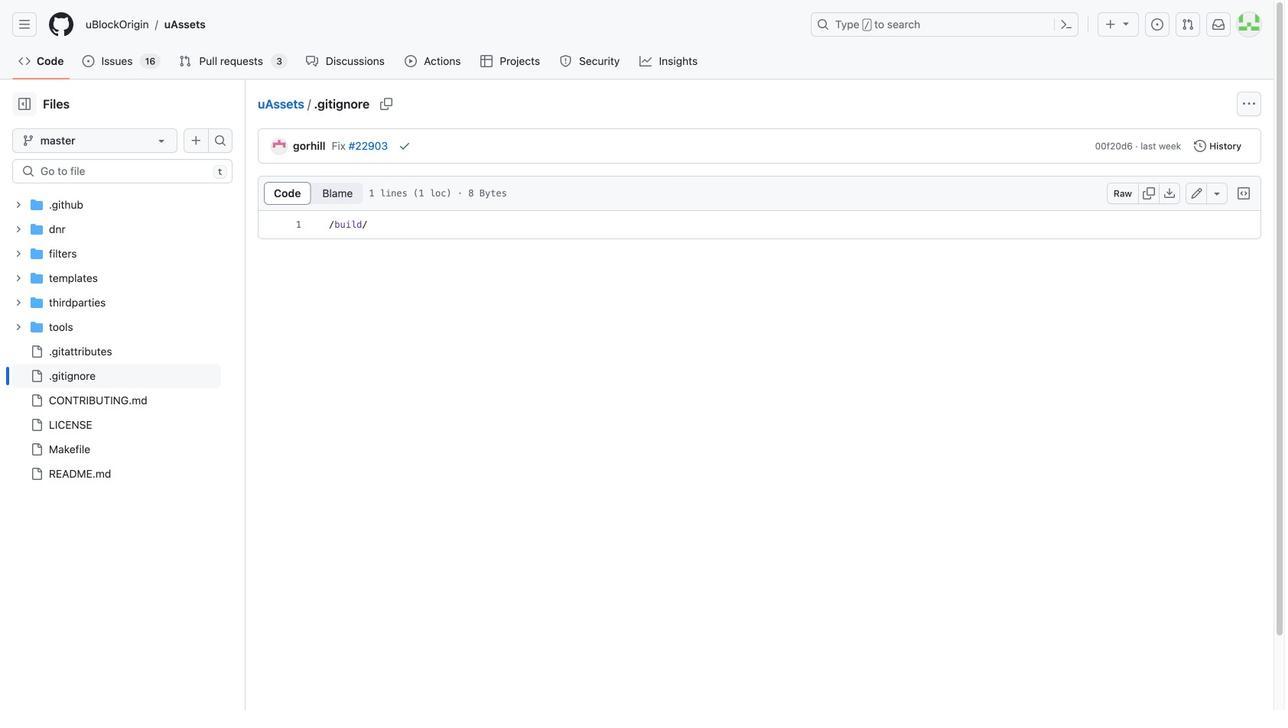 Task type: vqa. For each thing, say whether or not it's contained in the screenshot.
gear image
no



Task type: locate. For each thing, give the bounding box(es) containing it.
files tree
[[12, 193, 221, 487]]

file directory fill image
[[31, 199, 43, 211], [31, 223, 43, 236], [31, 272, 43, 285], [31, 297, 43, 309]]

homepage image
[[49, 12, 73, 37]]

0 horizontal spatial git pull request image
[[179, 55, 191, 67]]

4 file directory fill image from the top
[[31, 297, 43, 309]]

3 file image from the top
[[31, 395, 43, 407]]

search this repository image
[[214, 135, 226, 147]]

3 chevron right image from the top
[[14, 249, 23, 259]]

1 vertical spatial file directory fill image
[[31, 321, 43, 334]]

issue opened image
[[82, 55, 94, 67]]

chevron right image
[[14, 200, 23, 210], [14, 225, 23, 234], [14, 249, 23, 259], [14, 298, 23, 308], [14, 323, 23, 332]]

0 vertical spatial file image
[[31, 346, 43, 358]]

1 vertical spatial file image
[[31, 444, 43, 456]]

Go to file text field
[[41, 160, 207, 183]]

1 vertical spatial git pull request image
[[179, 55, 191, 67]]

collapse file tree tooltip
[[12, 92, 37, 116]]

comment discussion image
[[306, 55, 318, 67]]

list
[[80, 12, 802, 37]]

2 file directory fill image from the top
[[31, 223, 43, 236]]

history image
[[1194, 140, 1206, 152]]

0 vertical spatial git pull request image
[[1182, 18, 1194, 31]]

triangle down image
[[1120, 17, 1132, 29]]

3 file directory fill image from the top
[[31, 272, 43, 285]]

download raw content image
[[1163, 187, 1176, 200]]

table image
[[480, 55, 492, 67]]

0 vertical spatial file directory fill image
[[31, 248, 43, 260]]

tree item
[[12, 364, 221, 389]]

edit file image
[[1191, 187, 1203, 200]]

more file actions image
[[1243, 98, 1255, 110]]

2 vertical spatial file image
[[31, 468, 43, 480]]

copy path image
[[380, 98, 393, 110]]

0 vertical spatial file image
[[31, 419, 43, 431]]

draggable pane splitter slider
[[243, 80, 247, 711]]

1 file directory fill image from the top
[[31, 199, 43, 211]]

2 vertical spatial file image
[[31, 395, 43, 407]]

2 chevron right image from the top
[[14, 225, 23, 234]]

file directory fill image
[[31, 248, 43, 260], [31, 321, 43, 334]]

file image
[[31, 419, 43, 431], [31, 444, 43, 456], [31, 468, 43, 480]]

add file image
[[190, 135, 202, 147]]

file image
[[31, 346, 43, 358], [31, 370, 43, 382], [31, 395, 43, 407]]

3 file image from the top
[[31, 468, 43, 480]]

1 file image from the top
[[31, 419, 43, 431]]

file directory fill image for 4th chevron right image from the top of the files tree
[[31, 297, 43, 309]]

file view element
[[264, 182, 364, 205]]

1 file image from the top
[[31, 346, 43, 358]]

1 vertical spatial file image
[[31, 370, 43, 382]]

shield image
[[560, 55, 572, 67]]

issue opened image
[[1151, 18, 1163, 31]]

git branch image
[[22, 135, 34, 147]]

plus image
[[1105, 18, 1117, 31]]

git pull request image
[[1182, 18, 1194, 31], [179, 55, 191, 67]]

1 horizontal spatial git pull request image
[[1182, 18, 1194, 31]]



Task type: describe. For each thing, give the bounding box(es) containing it.
sidebar expand image
[[18, 98, 31, 110]]

file content text field
[[259, 216, 1261, 246]]

code image
[[18, 55, 31, 67]]

2 file directory fill image from the top
[[31, 321, 43, 334]]

check image
[[399, 140, 411, 152]]

symbols image
[[1238, 187, 1250, 200]]

git pull request image for issue opened image at right
[[1182, 18, 1194, 31]]

play image
[[405, 55, 417, 67]]

search image
[[22, 165, 34, 177]]

notifications image
[[1212, 18, 1225, 31]]

4 chevron right image from the top
[[14, 298, 23, 308]]

gorhill image
[[272, 139, 287, 154]]

5 chevron right image from the top
[[14, 323, 23, 332]]

chevron right image
[[14, 274, 23, 283]]

command palette image
[[1060, 18, 1072, 31]]

git pull request image for issue opened icon
[[179, 55, 191, 67]]

graph image
[[639, 55, 652, 67]]

more edit options image
[[1211, 187, 1223, 200]]

2 file image from the top
[[31, 370, 43, 382]]

1 file directory fill image from the top
[[31, 248, 43, 260]]

file directory fill image for fourth chevron right image from the bottom
[[31, 223, 43, 236]]

add file tooltip
[[184, 129, 208, 153]]

file directory fill image for chevron right icon
[[31, 272, 43, 285]]

2 file image from the top
[[31, 444, 43, 456]]

1 chevron right image from the top
[[14, 200, 23, 210]]

copy raw content image
[[1143, 187, 1155, 200]]

file directory fill image for 1st chevron right image
[[31, 199, 43, 211]]



